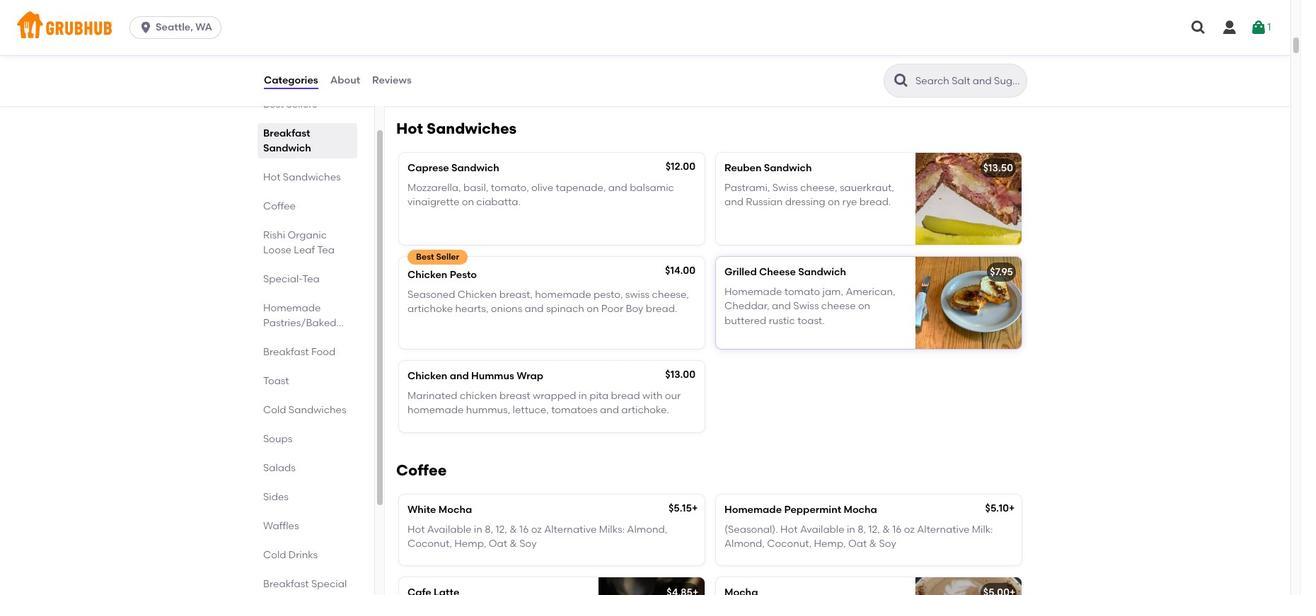 Task type: vqa. For each thing, say whether or not it's contained in the screenshot.
Soups
yes



Task type: locate. For each thing, give the bounding box(es) containing it.
1 horizontal spatial bread.
[[859, 196, 891, 208]]

3 breakfast from the top
[[263, 578, 309, 590]]

12, inside (seasonal). hot available in 8, 12, & 16 oz  alternative milk: almond, coconut, hemp, oat & soy
[[868, 523, 880, 535]]

hemp, down white mocha
[[454, 538, 486, 550]]

1 12, from the left
[[496, 523, 507, 535]]

0 horizontal spatial alternative
[[544, 523, 597, 535]]

8, inside (seasonal). hot available in 8, 12, & 16 oz  alternative milk: almond, coconut, hemp, oat & soy
[[858, 523, 866, 535]]

coffee up rishi
[[263, 200, 296, 212]]

0 vertical spatial best
[[263, 98, 284, 110]]

cheese, inside pastrami, swiss cheese, sauerkraut, and russian dressing on rye bread.
[[800, 182, 837, 194]]

breakfast down best sellers
[[263, 127, 310, 139]]

$12.00
[[666, 160, 695, 172]]

served down (thyme),
[[408, 56, 439, 68]]

0 vertical spatial bread.
[[859, 196, 891, 208]]

rustic
[[769, 315, 795, 327]]

special-
[[263, 273, 302, 285]]

1 horizontal spatial coconut,
[[767, 538, 812, 550]]

best for best sellers
[[263, 98, 284, 110]]

2 soy from the left
[[879, 538, 896, 550]]

swiss up 'dressing'
[[772, 182, 798, 194]]

tomatoes up not at the top right of the page
[[927, 27, 973, 39]]

with inside marinated chicken breast wrapped in pita bread with our homemade hummus, lettuce, tomatoes and artichoke.
[[642, 390, 663, 402]]

hemp, down peppermint
[[814, 538, 846, 550]]

with down sesame
[[442, 56, 462, 68]]

and down breast, at the left of page
[[525, 303, 544, 315]]

ciabatta.
[[476, 196, 521, 208]]

0 horizontal spatial oz
[[531, 523, 542, 535]]

and up 'chicken'
[[450, 370, 469, 382]]

in inside (seasonal). hot available in 8, 12, & 16 oz  alternative milk: almond, coconut, hemp, oat & soy
[[847, 523, 855, 535]]

best
[[263, 98, 284, 110], [416, 252, 434, 262]]

alternative
[[544, 523, 597, 535], [917, 523, 970, 535]]

alternative left milks:
[[544, 523, 597, 535]]

cheese, up 'dressing'
[[800, 182, 837, 194]]

0 vertical spatial breakfast
[[263, 127, 310, 139]]

bread. down sauerkraut,
[[859, 196, 891, 208]]

1 8, from the left
[[485, 523, 493, 535]]

swiss inside homemade tomato jam, american, cheddar, and swiss cheese on buttered rustic toast.
[[793, 300, 819, 312]]

2 breakfast from the top
[[263, 346, 309, 358]]

sandwich up basil, on the left of page
[[451, 162, 499, 174]]

$5.10 +
[[985, 502, 1015, 514]]

with inside labneh served on pita bread, cucumbers, tomatoes and fresh greens. a fresh and light sandwich. (does not come with eggs but would make a wonderful addition).
[[724, 56, 745, 68]]

1 horizontal spatial served
[[763, 27, 795, 39]]

0 horizontal spatial 12,
[[496, 523, 507, 535]]

1 vertical spatial swiss
[[793, 300, 819, 312]]

homemade for homemade peppermint mocha
[[724, 503, 782, 515]]

0 vertical spatial pita
[[812, 27, 831, 39]]

0 horizontal spatial fresh
[[724, 41, 748, 53]]

best left seller
[[416, 252, 434, 262]]

1 horizontal spatial homemade
[[535, 289, 591, 301]]

wrap
[[517, 370, 543, 382]]

2 vertical spatial breakfast
[[263, 578, 309, 590]]

0 vertical spatial bread
[[486, 27, 515, 39]]

1 vertical spatial bread.
[[646, 303, 677, 315]]

coconut,
[[408, 538, 452, 550], [767, 538, 812, 550]]

pita inside marinated chicken breast wrapped in pita bread with our homemade hummus, lettuce, tomatoes and artichoke.
[[589, 390, 609, 402]]

coconut, down the homemade peppermint mocha
[[767, 538, 812, 550]]

svg image
[[1190, 19, 1207, 36], [1221, 19, 1238, 36], [139, 21, 153, 35]]

sandwich up pastrami, swiss cheese, sauerkraut, and russian dressing on rye bread.
[[764, 162, 812, 174]]

homemade up spinach
[[535, 289, 591, 301]]

almond, inside the hot available in 8, 12, & 16 oz  alternative milks: almond, coconut, hemp, oat & soy
[[627, 523, 667, 535]]

oat inside the hot available in 8, 12, & 16 oz  alternative milks: almond, coconut, hemp, oat & soy
[[489, 538, 507, 550]]

wa
[[195, 21, 212, 33]]

and inside pastrami, swiss cheese, sauerkraut, and russian dressing on rye bread.
[[724, 196, 744, 208]]

hot sandwiches up the caprese sandwich
[[396, 119, 517, 137]]

chicken up seasoned
[[408, 269, 447, 281]]

on left poor
[[587, 303, 599, 315]]

pita right wrapped
[[589, 390, 609, 402]]

tea inside the rishi organic loose leaf tea
[[317, 244, 335, 256]]

tomato,
[[491, 182, 529, 194]]

hot up "caprese"
[[396, 119, 423, 137]]

1 vertical spatial served
[[408, 56, 439, 68]]

1 vertical spatial almond,
[[724, 538, 765, 550]]

1 vertical spatial hot sandwiches
[[263, 171, 341, 183]]

pita
[[812, 27, 831, 39], [589, 390, 609, 402]]

swiss down tomato
[[793, 300, 819, 312]]

chicken
[[408, 269, 447, 281], [458, 289, 497, 301], [408, 370, 447, 382]]

reuben sandwich image
[[916, 153, 1022, 245]]

on left rye
[[828, 196, 840, 208]]

coffee
[[263, 200, 296, 212], [396, 461, 447, 479]]

tapenade,
[[556, 182, 606, 194]]

fresh up would
[[797, 41, 821, 53]]

2 oz from the left
[[904, 523, 915, 535]]

and inside homemade tomato jam, american, cheddar, and swiss cheese on buttered rustic toast.
[[772, 300, 791, 312]]

1 horizontal spatial soy
[[879, 538, 896, 550]]

1 soy from the left
[[519, 538, 537, 550]]

breakfast inside breakfast sandwich
[[263, 127, 310, 139]]

2 horizontal spatial in
[[847, 523, 855, 535]]

0 vertical spatial chicken
[[408, 269, 447, 281]]

breakfast down goods
[[263, 346, 309, 358]]

hot sandwiches down breakfast sandwich
[[263, 171, 341, 183]]

0 horizontal spatial pita
[[589, 390, 609, 402]]

homemade pastries/baked goods breakfast food
[[263, 302, 336, 358]]

cheese
[[759, 266, 796, 278]]

&
[[510, 523, 517, 535], [882, 523, 890, 535], [510, 538, 517, 550], [869, 538, 877, 550]]

and up cucumbers
[[489, 41, 508, 53]]

0 vertical spatial cheese,
[[800, 182, 837, 194]]

bread up the artichoke.
[[611, 390, 640, 402]]

coconut, inside (seasonal). hot available in 8, 12, & 16 oz  alternative milk: almond, coconut, hemp, oat & soy
[[767, 538, 812, 550]]

reuben sandwich
[[724, 162, 812, 174]]

wrapped
[[533, 390, 576, 402]]

0 horizontal spatial available
[[427, 523, 472, 535]]

1 horizontal spatial cheese,
[[800, 182, 837, 194]]

breakfast special
[[263, 578, 347, 590]]

main navigation navigation
[[0, 0, 1291, 55]]

2 16 from the left
[[892, 523, 902, 535]]

0 vertical spatial cold
[[263, 404, 286, 416]]

cold down toast
[[263, 404, 286, 416]]

0 vertical spatial tomatoes
[[927, 27, 973, 39]]

1 hemp, from the left
[[454, 538, 486, 550]]

0 horizontal spatial almond,
[[627, 523, 667, 535]]

homemade inside homemade tomato jam, american, cheddar, and swiss cheese on buttered rustic toast.
[[724, 286, 782, 298]]

categories
[[264, 74, 318, 86]]

wonderful
[[861, 56, 909, 68]]

and left the artichoke.
[[600, 404, 619, 416]]

zaatar
[[540, 27, 572, 39]]

1 vertical spatial pita
[[589, 390, 609, 402]]

2 coconut, from the left
[[767, 538, 812, 550]]

homemade flat bread with zaatar (thyme), sesame and sumac seed, served with cucumbers and tomatoes. button
[[399, 0, 705, 90]]

tomatoes down wrapped
[[551, 404, 598, 416]]

olive
[[531, 182, 553, 194]]

0 horizontal spatial coffee
[[263, 200, 296, 212]]

available inside (seasonal). hot available in 8, 12, & 16 oz  alternative milk: almond, coconut, hemp, oat & soy
[[800, 523, 844, 535]]

(thyme),
[[408, 41, 447, 53]]

0 horizontal spatial best
[[263, 98, 284, 110]]

homemade for homemade flat bread with zaatar (thyme), sesame and sumac seed, served with cucumbers and tomatoes.
[[408, 27, 465, 39]]

almond, inside (seasonal). hot available in 8, 12, & 16 oz  alternative milk: almond, coconut, hemp, oat & soy
[[724, 538, 765, 550]]

1 mocha from the left
[[439, 503, 472, 515]]

homemade up (seasonal).
[[724, 503, 782, 515]]

bread.
[[859, 196, 891, 208], [646, 303, 677, 315]]

2 fresh from the left
[[797, 41, 821, 53]]

available down peppermint
[[800, 523, 844, 535]]

chicken inside seasoned chicken breast, homemade pesto, swiss cheese, artichoke hearts, onions and spinach on poor boy bread.
[[458, 289, 497, 301]]

0 horizontal spatial cheese,
[[652, 289, 689, 301]]

0 horizontal spatial homemade
[[408, 404, 464, 416]]

0 horizontal spatial in
[[474, 523, 482, 535]]

best left 'sellers'
[[263, 98, 284, 110]]

1 horizontal spatial oat
[[848, 538, 867, 550]]

1 horizontal spatial bread
[[611, 390, 640, 402]]

american,
[[846, 286, 895, 298]]

0 vertical spatial homemade
[[535, 289, 591, 301]]

2 alternative from the left
[[917, 523, 970, 535]]

mocha image
[[916, 578, 1022, 595]]

tea right leaf at the top of the page
[[317, 244, 335, 256]]

on down basil, on the left of page
[[462, 196, 474, 208]]

1 horizontal spatial 12,
[[868, 523, 880, 535]]

cold drinks
[[263, 549, 318, 561]]

hot down breakfast sandwich
[[263, 171, 281, 183]]

homemade down marinated
[[408, 404, 464, 416]]

spinach
[[546, 303, 584, 315]]

in inside the hot available in 8, 12, & 16 oz  alternative milks: almond, coconut, hemp, oat & soy
[[474, 523, 482, 535]]

+ for $5.10
[[1009, 502, 1015, 514]]

$5.15
[[669, 502, 692, 514]]

0 horizontal spatial coconut,
[[408, 538, 452, 550]]

and left balsamic
[[608, 182, 627, 194]]

basil,
[[463, 182, 488, 194]]

labneh served on pita bread, cucumbers, tomatoes and fresh greens. a fresh and light sandwich. (does not come with eggs but would make a wonderful addition).
[[724, 27, 995, 68]]

alternative left milk:
[[917, 523, 970, 535]]

with up sumac
[[517, 27, 537, 39]]

$5.15 +
[[669, 502, 698, 514]]

$13.00
[[665, 368, 695, 380]]

and inside mozzarella, basil, tomato, olive tapenade, and balsamic vinaigrette on ciabatta.
[[608, 182, 627, 194]]

homemade
[[408, 27, 465, 39], [724, 286, 782, 298], [263, 302, 321, 314], [724, 503, 782, 515]]

sandwiches up the caprese sandwich
[[427, 119, 517, 137]]

1 vertical spatial chicken
[[458, 289, 497, 301]]

0 horizontal spatial svg image
[[139, 21, 153, 35]]

hot inside the hot available in 8, 12, & 16 oz  alternative milks: almond, coconut, hemp, oat & soy
[[408, 523, 425, 535]]

1 horizontal spatial coffee
[[396, 461, 447, 479]]

hemp, inside (seasonal). hot available in 8, 12, & 16 oz  alternative milk: almond, coconut, hemp, oat & soy
[[814, 538, 846, 550]]

would
[[791, 56, 820, 68]]

mozzarella,
[[408, 182, 461, 194]]

1 vertical spatial breakfast
[[263, 346, 309, 358]]

tea
[[317, 244, 335, 256], [302, 273, 320, 285]]

coffee up white
[[396, 461, 447, 479]]

0 vertical spatial hot sandwiches
[[396, 119, 517, 137]]

1 horizontal spatial alternative
[[917, 523, 970, 535]]

2 oat from the left
[[848, 538, 867, 550]]

balsamic
[[630, 182, 674, 194]]

1 cold from the top
[[263, 404, 286, 416]]

bread right flat
[[486, 27, 515, 39]]

about button
[[329, 55, 361, 106]]

0 vertical spatial served
[[763, 27, 795, 39]]

cold
[[263, 404, 286, 416], [263, 549, 286, 561]]

bread. inside seasoned chicken breast, homemade pesto, swiss cheese, artichoke hearts, onions and spinach on poor boy bread.
[[646, 303, 677, 315]]

coconut, inside the hot available in 8, 12, & 16 oz  alternative milks: almond, coconut, hemp, oat & soy
[[408, 538, 452, 550]]

homemade tomato jam, american, cheddar, and swiss cheese on buttered rustic toast.
[[724, 286, 895, 327]]

russian
[[746, 196, 783, 208]]

0 vertical spatial swiss
[[772, 182, 798, 194]]

chicken up hearts, on the bottom left of page
[[458, 289, 497, 301]]

1 oat from the left
[[489, 538, 507, 550]]

labneh
[[724, 27, 761, 39]]

1 horizontal spatial pita
[[812, 27, 831, 39]]

special-tea
[[263, 273, 320, 285]]

waffles
[[263, 520, 299, 532]]

0 horizontal spatial mocha
[[439, 503, 472, 515]]

tea down leaf at the top of the page
[[302, 273, 320, 285]]

1 available from the left
[[427, 523, 472, 535]]

1 horizontal spatial almond,
[[724, 538, 765, 550]]

1 vertical spatial bread
[[611, 390, 640, 402]]

available
[[427, 523, 472, 535], [800, 523, 844, 535]]

1 horizontal spatial in
[[579, 390, 587, 402]]

cold for cold sandwiches
[[263, 404, 286, 416]]

hot down the homemade peppermint mocha
[[780, 523, 798, 535]]

homemade up (thyme),
[[408, 27, 465, 39]]

1 vertical spatial sandwiches
[[283, 171, 341, 183]]

2 8, from the left
[[858, 523, 866, 535]]

chicken up marinated
[[408, 370, 447, 382]]

bread
[[486, 27, 515, 39], [611, 390, 640, 402]]

1 horizontal spatial +
[[1009, 502, 1015, 514]]

soy inside (seasonal). hot available in 8, 12, & 16 oz  alternative milk: almond, coconut, hemp, oat & soy
[[879, 538, 896, 550]]

0 horizontal spatial 16
[[519, 523, 529, 535]]

hot
[[396, 119, 423, 137], [263, 171, 281, 183], [408, 523, 425, 535], [780, 523, 798, 535]]

$14.00
[[665, 264, 695, 276]]

cheddar,
[[724, 300, 770, 312]]

homemade up cheddar,
[[724, 286, 782, 298]]

oat inside (seasonal). hot available in 8, 12, & 16 oz  alternative milk: almond, coconut, hemp, oat & soy
[[848, 538, 867, 550]]

2 + from the left
[[1009, 502, 1015, 514]]

homemade inside seasoned chicken breast, homemade pesto, swiss cheese, artichoke hearts, onions and spinach on poor boy bread.
[[535, 289, 591, 301]]

1 horizontal spatial tomatoes
[[927, 27, 973, 39]]

0 horizontal spatial served
[[408, 56, 439, 68]]

1 vertical spatial best
[[416, 252, 434, 262]]

0 horizontal spatial bread
[[486, 27, 515, 39]]

bread,
[[834, 27, 865, 39]]

mocha right white
[[439, 503, 472, 515]]

sellers
[[286, 98, 317, 110]]

0 vertical spatial almond,
[[627, 523, 667, 535]]

0 horizontal spatial 8,
[[485, 523, 493, 535]]

12, inside the hot available in 8, 12, & 16 oz  alternative milks: almond, coconut, hemp, oat & soy
[[496, 523, 507, 535]]

2 cold from the top
[[263, 549, 286, 561]]

labneh served on pita bread, cucumbers, tomatoes and fresh greens. a fresh and light sandwich. (does not come with eggs but would make a wonderful addition). button
[[716, 0, 1022, 90]]

almond, down (seasonal).
[[724, 538, 765, 550]]

homemade inside homemade flat bread with zaatar (thyme), sesame and sumac seed, served with cucumbers and tomatoes.
[[408, 27, 465, 39]]

sandwich down best sellers
[[263, 142, 311, 154]]

svg image
[[1251, 19, 1267, 36]]

seed,
[[546, 41, 571, 53]]

homemade up pastries/baked
[[263, 302, 321, 314]]

available down white mocha
[[427, 523, 472, 535]]

1 horizontal spatial 16
[[892, 523, 902, 535]]

rye
[[842, 196, 857, 208]]

hummus,
[[466, 404, 510, 416]]

2 available from the left
[[800, 523, 844, 535]]

oat
[[489, 538, 507, 550], [848, 538, 867, 550]]

seller
[[436, 252, 459, 262]]

hot down white
[[408, 523, 425, 535]]

on down american, on the right
[[858, 300, 870, 312]]

hot inside (seasonal). hot available in 8, 12, & 16 oz  alternative milk: almond, coconut, hemp, oat & soy
[[780, 523, 798, 535]]

homemade for homemade tomato jam, american, cheddar, and swiss cheese on buttered rustic toast.
[[724, 286, 782, 298]]

light
[[845, 41, 866, 53]]

cold left drinks
[[263, 549, 286, 561]]

2 hemp, from the left
[[814, 538, 846, 550]]

pita left bread,
[[812, 27, 831, 39]]

8,
[[485, 523, 493, 535], [858, 523, 866, 535]]

and up the "rustic"
[[772, 300, 791, 312]]

tomatoes inside marinated chicken breast wrapped in pita bread with our homemade hummus, lettuce, tomatoes and artichoke.
[[551, 404, 598, 416]]

1 vertical spatial cheese,
[[652, 289, 689, 301]]

served up greens.
[[763, 27, 795, 39]]

sandwiches up "soups"
[[289, 404, 346, 416]]

on up would
[[798, 27, 810, 39]]

1 vertical spatial tomatoes
[[551, 404, 598, 416]]

homemade inside homemade pastries/baked goods breakfast food
[[263, 302, 321, 314]]

1 horizontal spatial mocha
[[844, 503, 877, 515]]

best sellers
[[263, 98, 317, 110]]

swiss
[[625, 289, 650, 301]]

marinated chicken breast wrapped in pita bread with our homemade hummus, lettuce, tomatoes and artichoke.
[[408, 390, 681, 416]]

16 inside the hot available in 8, 12, & 16 oz  alternative milks: almond, coconut, hemp, oat & soy
[[519, 523, 529, 535]]

with up the artichoke.
[[642, 390, 663, 402]]

pastries/baked
[[263, 317, 336, 329]]

0 horizontal spatial bread.
[[646, 303, 677, 315]]

1 horizontal spatial oz
[[904, 523, 915, 535]]

swiss
[[772, 182, 798, 194], [793, 300, 819, 312]]

mocha
[[439, 503, 472, 515], [844, 503, 877, 515]]

1 vertical spatial homemade
[[408, 404, 464, 416]]

bread. right boy
[[646, 303, 677, 315]]

coconut, down white
[[408, 538, 452, 550]]

$7.95
[[990, 266, 1013, 278]]

1 16 from the left
[[519, 523, 529, 535]]

0 horizontal spatial +
[[692, 502, 698, 514]]

1 breakfast from the top
[[263, 127, 310, 139]]

sandwiches down breakfast sandwich
[[283, 171, 341, 183]]

on inside labneh served on pita bread, cucumbers, tomatoes and fresh greens. a fresh and light sandwich. (does not come with eggs but would make a wonderful addition).
[[798, 27, 810, 39]]

and down pastrami,
[[724, 196, 744, 208]]

1 horizontal spatial fresh
[[797, 41, 821, 53]]

1 horizontal spatial hot sandwiches
[[396, 119, 517, 137]]

with
[[517, 27, 537, 39], [442, 56, 462, 68], [724, 56, 745, 68], [642, 390, 663, 402]]

1 coconut, from the left
[[408, 538, 452, 550]]

0 horizontal spatial hemp,
[[454, 538, 486, 550]]

1 alternative from the left
[[544, 523, 597, 535]]

fresh down labneh
[[724, 41, 748, 53]]

loose
[[263, 244, 291, 256]]

cheese, down "$14.00"
[[652, 289, 689, 301]]

1 horizontal spatial hemp,
[[814, 538, 846, 550]]

0 vertical spatial tea
[[317, 244, 335, 256]]

almond, right milks:
[[627, 523, 667, 535]]

1 horizontal spatial 8,
[[858, 523, 866, 535]]

2 12, from the left
[[868, 523, 880, 535]]

homemade flat bread with zaatar (thyme), sesame and sumac seed, served with cucumbers and tomatoes.
[[408, 27, 572, 82]]

breakfast down cold drinks
[[263, 578, 309, 590]]

best for best seller
[[416, 252, 434, 262]]

1 vertical spatial cold
[[263, 549, 286, 561]]

1 oz from the left
[[531, 523, 542, 535]]

with left eggs
[[724, 56, 745, 68]]

0 horizontal spatial tomatoes
[[551, 404, 598, 416]]

breakfast for breakfast sandwich
[[263, 127, 310, 139]]

1 horizontal spatial available
[[800, 523, 844, 535]]

mocha up (seasonal). hot available in 8, 12, & 16 oz  alternative milk: almond, coconut, hemp, oat & soy
[[844, 503, 877, 515]]

1 + from the left
[[692, 502, 698, 514]]

+
[[692, 502, 698, 514], [1009, 502, 1015, 514]]

+ for $5.15
[[692, 502, 698, 514]]

1 horizontal spatial best
[[416, 252, 434, 262]]

grilled cheese sandwich image
[[916, 257, 1022, 349]]

2 vertical spatial chicken
[[408, 370, 447, 382]]

0 horizontal spatial oat
[[489, 538, 507, 550]]

0 horizontal spatial soy
[[519, 538, 537, 550]]



Task type: describe. For each thing, give the bounding box(es) containing it.
peppermint
[[784, 503, 841, 515]]

seattle, wa
[[156, 21, 212, 33]]

alternative inside (seasonal). hot available in 8, 12, & 16 oz  alternative milk: almond, coconut, hemp, oat & soy
[[917, 523, 970, 535]]

drinks
[[289, 549, 318, 561]]

and up make
[[823, 41, 842, 53]]

best seller
[[416, 252, 459, 262]]

bread. inside pastrami, swiss cheese, sauerkraut, and russian dressing on rye bread.
[[859, 196, 891, 208]]

tomatoes inside labneh served on pita bread, cucumbers, tomatoes and fresh greens. a fresh and light sandwich. (does not come with eggs but would make a wonderful addition).
[[927, 27, 973, 39]]

seattle,
[[156, 21, 193, 33]]

eggs
[[747, 56, 770, 68]]

hearts,
[[455, 303, 488, 315]]

and down sumac
[[521, 56, 540, 68]]

bread inside homemade flat bread with zaatar (thyme), sesame and sumac seed, served with cucumbers and tomatoes.
[[486, 27, 515, 39]]

seasoned
[[408, 289, 455, 301]]

onions
[[491, 303, 522, 315]]

sandwich for reuben sandwich
[[764, 162, 812, 174]]

8, inside the hot available in 8, 12, & 16 oz  alternative milks: almond, coconut, hemp, oat & soy
[[485, 523, 493, 535]]

$5.10
[[985, 502, 1009, 514]]

0 horizontal spatial hot sandwiches
[[263, 171, 341, 183]]

greens.
[[750, 41, 785, 53]]

poor
[[601, 303, 623, 315]]

homemade for homemade pastries/baked goods breakfast food
[[263, 302, 321, 314]]

sides
[[263, 491, 289, 503]]

1 horizontal spatial svg image
[[1190, 19, 1207, 36]]

2 mocha from the left
[[844, 503, 877, 515]]

0 vertical spatial coffee
[[263, 200, 296, 212]]

available inside the hot available in 8, 12, & 16 oz  alternative milks: almond, coconut, hemp, oat & soy
[[427, 523, 472, 535]]

cold for cold drinks
[[263, 549, 286, 561]]

pastrami, swiss cheese, sauerkraut, and russian dressing on rye bread.
[[724, 182, 894, 208]]

2 vertical spatial sandwiches
[[289, 404, 346, 416]]

sandwich for caprese sandwich
[[451, 162, 499, 174]]

tomato
[[784, 286, 820, 298]]

seasoned chicken breast, homemade pesto, swiss cheese, artichoke hearts, onions and spinach on poor boy bread.
[[408, 289, 689, 315]]

chicken and hummus wrap
[[408, 370, 543, 382]]

seattle, wa button
[[130, 16, 227, 39]]

chicken
[[460, 390, 497, 402]]

and inside marinated chicken breast wrapped in pita bread with our homemade hummus, lettuce, tomatoes and artichoke.
[[600, 404, 619, 416]]

sesame
[[450, 41, 487, 53]]

grilled
[[724, 266, 757, 278]]

but
[[773, 56, 789, 68]]

1 vertical spatial coffee
[[396, 461, 447, 479]]

breakfast for breakfast special
[[263, 578, 309, 590]]

swiss inside pastrami, swiss cheese, sauerkraut, and russian dressing on rye bread.
[[772, 182, 798, 194]]

mozzarella, basil, tomato, olive tapenade, and balsamic vinaigrette on ciabatta.
[[408, 182, 674, 208]]

cheese
[[821, 300, 856, 312]]

in inside marinated chicken breast wrapped in pita bread with our homemade hummus, lettuce, tomatoes and artichoke.
[[579, 390, 587, 402]]

cheese, inside seasoned chicken breast, homemade pesto, swiss cheese, artichoke hearts, onions and spinach on poor boy bread.
[[652, 289, 689, 301]]

pita inside labneh served on pita bread, cucumbers, tomatoes and fresh greens. a fresh and light sandwich. (does not come with eggs but would make a wonderful addition).
[[812, 27, 831, 39]]

sandwich up jam,
[[798, 266, 846, 278]]

tomatoes.
[[408, 70, 456, 82]]

homemade inside marinated chicken breast wrapped in pita bread with our homemade hummus, lettuce, tomatoes and artichoke.
[[408, 404, 464, 416]]

search icon image
[[893, 72, 910, 89]]

bread inside marinated chicken breast wrapped in pita bread with our homemade hummus, lettuce, tomatoes and artichoke.
[[611, 390, 640, 402]]

chicken for pesto
[[408, 269, 447, 281]]

on inside pastrami, swiss cheese, sauerkraut, and russian dressing on rye bread.
[[828, 196, 840, 208]]

breast
[[499, 390, 530, 402]]

chicken for and
[[408, 370, 447, 382]]

(seasonal).
[[724, 523, 778, 535]]

artichoke.
[[621, 404, 669, 416]]

goods
[[263, 332, 295, 344]]

not
[[949, 41, 965, 53]]

homemade peppermint mocha
[[724, 503, 877, 515]]

breakfast inside homemade pastries/baked goods breakfast food
[[263, 346, 309, 358]]

cold sandwiches
[[263, 404, 346, 416]]

(seasonal). hot available in 8, 12, & 16 oz  alternative milk: almond, coconut, hemp, oat & soy
[[724, 523, 993, 550]]

and up the come
[[975, 27, 995, 39]]

soups
[[263, 433, 292, 445]]

soy inside the hot available in 8, 12, & 16 oz  alternative milks: almond, coconut, hemp, oat & soy
[[519, 538, 537, 550]]

served inside labneh served on pita bread, cucumbers, tomatoes and fresh greens. a fresh and light sandwich. (does not come with eggs but would make a wonderful addition).
[[763, 27, 795, 39]]

our
[[665, 390, 681, 402]]

white mocha
[[408, 503, 472, 515]]

reviews button
[[371, 55, 412, 106]]

white
[[408, 503, 436, 515]]

sandwich for breakfast sandwich
[[263, 142, 311, 154]]

1 vertical spatial tea
[[302, 273, 320, 285]]

oz inside (seasonal). hot available in 8, 12, & 16 oz  alternative milk: almond, coconut, hemp, oat & soy
[[904, 523, 915, 535]]

1 button
[[1251, 15, 1271, 40]]

2 horizontal spatial svg image
[[1221, 19, 1238, 36]]

leaf
[[294, 244, 315, 256]]

vinaigrette
[[408, 196, 459, 208]]

svg image inside seattle, wa button
[[139, 21, 153, 35]]

salads
[[263, 462, 296, 474]]

artichoke
[[408, 303, 453, 315]]

milks:
[[599, 523, 625, 535]]

1 fresh from the left
[[724, 41, 748, 53]]

food
[[311, 346, 336, 358]]

special
[[311, 578, 347, 590]]

cucumbers
[[464, 56, 518, 68]]

hot available in 8, 12, & 16 oz  alternative milks: almond, coconut, hemp, oat & soy
[[408, 523, 667, 550]]

flat
[[467, 27, 483, 39]]

on inside mozzarella, basil, tomato, olive tapenade, and balsamic vinaigrette on ciabatta.
[[462, 196, 474, 208]]

a
[[788, 41, 795, 53]]

rishi
[[263, 229, 285, 241]]

lettuce,
[[513, 404, 549, 416]]

breast,
[[499, 289, 533, 301]]

about
[[330, 74, 360, 86]]

cafe latte image
[[599, 578, 705, 595]]

zaatar manakeesh image
[[599, 0, 705, 90]]

served inside homemade flat bread with zaatar (thyme), sesame and sumac seed, served with cucumbers and tomatoes.
[[408, 56, 439, 68]]

and inside seasoned chicken breast, homemade pesto, swiss cheese, artichoke hearts, onions and spinach on poor boy bread.
[[525, 303, 544, 315]]

jam,
[[823, 286, 843, 298]]

addition).
[[911, 56, 958, 68]]

16 inside (seasonal). hot available in 8, 12, & 16 oz  alternative milk: almond, coconut, hemp, oat & soy
[[892, 523, 902, 535]]

dressing
[[785, 196, 825, 208]]

on inside seasoned chicken breast, homemade pesto, swiss cheese, artichoke hearts, onions and spinach on poor boy bread.
[[587, 303, 599, 315]]

rishi organic loose leaf tea
[[263, 229, 335, 256]]

caprese
[[408, 162, 449, 174]]

cucumbers,
[[868, 27, 924, 39]]

sauerkraut,
[[840, 182, 894, 194]]

milk:
[[972, 523, 993, 535]]

buttered
[[724, 315, 766, 327]]

alternative inside the hot available in 8, 12, & 16 oz  alternative milks: almond, coconut, hemp, oat & soy
[[544, 523, 597, 535]]

sandwich.
[[868, 41, 917, 53]]

oz inside the hot available in 8, 12, & 16 oz  alternative milks: almond, coconut, hemp, oat & soy
[[531, 523, 542, 535]]

0 vertical spatial sandwiches
[[427, 119, 517, 137]]

Search Salt and Sugar Cafe and Bakery search field
[[914, 74, 1022, 88]]

1
[[1267, 21, 1271, 33]]

hemp, inside the hot available in 8, 12, & 16 oz  alternative milks: almond, coconut, hemp, oat & soy
[[454, 538, 486, 550]]

hummus
[[471, 370, 514, 382]]

come
[[967, 41, 995, 53]]

boy
[[626, 303, 643, 315]]

on inside homemade tomato jam, american, cheddar, and swiss cheese on buttered rustic toast.
[[858, 300, 870, 312]]



